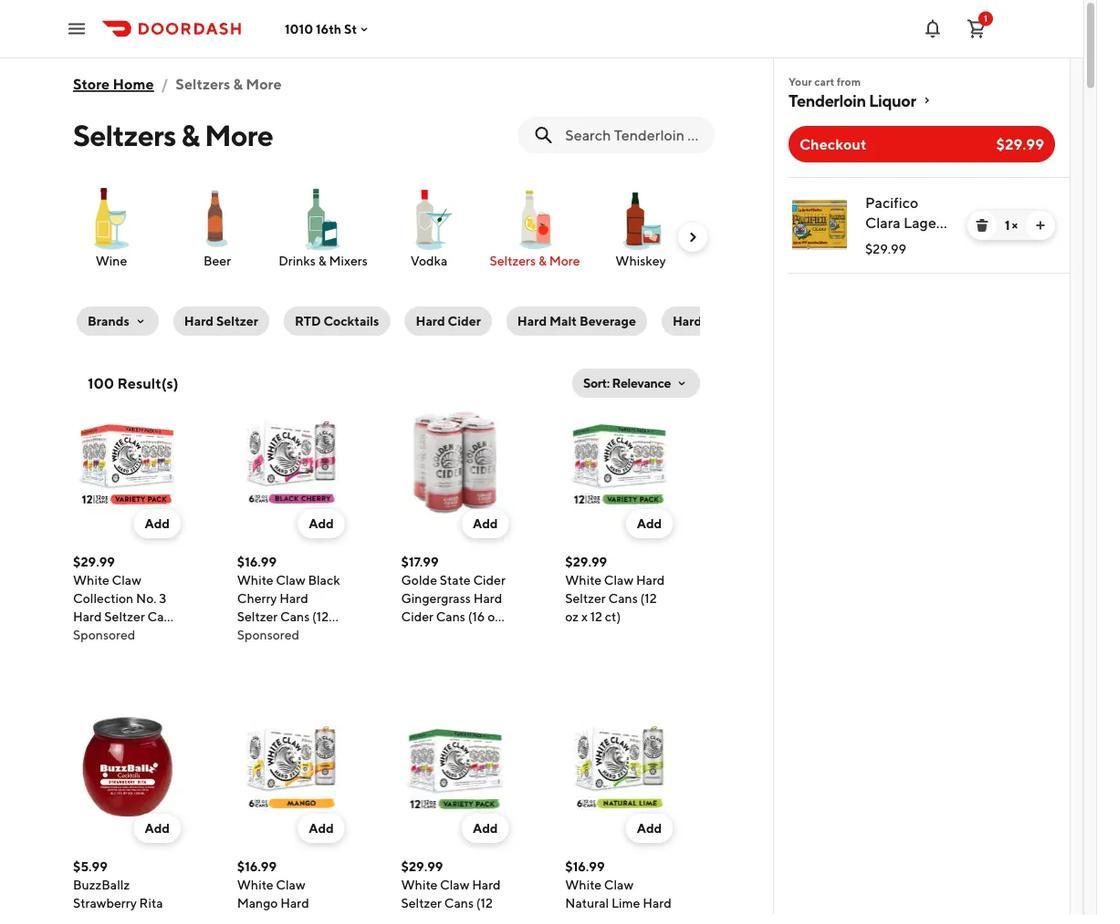 Task type: describe. For each thing, give the bounding box(es) containing it.
3
[[159, 591, 166, 606]]

buzzballz
[[73, 878, 130, 893]]

sort: relevance
[[583, 376, 671, 391]]

add for white claw mango hard seltzer can (12 oz x 6 ct) image on the left bottom of the page
[[309, 821, 334, 836]]

(12 inside $29.99 white claw collection no. 3 hard seltzer cans variety pack (12 oz x 12 ct)
[[148, 628, 164, 643]]

$16.99 white claw natural lime hard seltzer can (12 
[[565, 859, 672, 915]]

hard lemonade & tea
[[673, 314, 802, 329]]

whiskey link
[[595, 186, 686, 270]]

12 for the bottommost white claw hard seltzer cans (12 oz x 12 ct) image
[[426, 914, 438, 915]]

ml)
[[105, 914, 124, 915]]

rtd
[[295, 314, 321, 329]]

hard inside $16.99 white claw black cherry hard seltzer cans (12 oz x 6 ct)
[[280, 591, 308, 606]]

$16.99 for $16.99 white claw mango hard seltzer can (12 
[[237, 859, 277, 874]]

oz inside $16.99 white claw black cherry hard seltzer cans (12 oz x 6 ct)
[[237, 628, 251, 643]]

6
[[262, 628, 270, 643]]

0 vertical spatial seltzers
[[176, 75, 230, 93]]

buzzballz strawberry rita (200 ml) image
[[73, 714, 181, 821]]

(200
[[73, 914, 103, 915]]

seltzers & more link
[[489, 186, 581, 270]]

mixers
[[329, 253, 368, 268]]

wine link
[[66, 186, 157, 270]]

claw inside $29.99 white claw collection no. 3 hard seltzer cans variety pack (12 oz x 12 ct)
[[112, 573, 141, 588]]

& right /
[[233, 75, 243, 93]]

add one to cart image
[[1033, 218, 1048, 233]]

white for topmost white claw hard seltzer cans (12 oz x 12 ct) image
[[565, 573, 602, 588]]

ct) inside $17.99 golde state cider gingergrass hard cider cans (16 oz x 4 ct)
[[420, 628, 436, 643]]

home
[[113, 75, 154, 93]]

add for buzzballz strawberry rita (200 ml) image
[[145, 821, 170, 836]]

state
[[440, 573, 471, 588]]

tenderloin liquor
[[789, 90, 916, 110]]

white inside $16.99 white claw black cherry hard seltzer cans (12 oz x 6 ct)
[[237, 573, 273, 588]]

notification bell image
[[922, 18, 944, 40]]

$16.99 for $16.99 white claw black cherry hard seltzer cans (12 oz x 6 ct)
[[237, 554, 277, 570]]

white claw collection no. 3 hard seltzer cans variety pack (12 oz x 12 ct) image
[[73, 409, 181, 517]]

hard cider link
[[401, 303, 496, 340]]

add for the "white claw collection no. 3 hard seltzer cans variety pack (12 oz x 12 ct)" image
[[145, 516, 170, 531]]

hard inside $17.99 golde state cider gingergrass hard cider cans (16 oz x 4 ct)
[[473, 591, 502, 606]]

claw inside $16.99 white claw black cherry hard seltzer cans (12 oz x 6 ct)
[[276, 573, 305, 588]]

sort: relevance button
[[572, 369, 700, 398]]

hard inside $16.99 white claw natural lime hard seltzer can (12
[[643, 896, 672, 911]]

oz inside $29.99 white claw collection no. 3 hard seltzer cans variety pack (12 oz x 12 ct)
[[167, 628, 181, 643]]

result(s)
[[117, 375, 179, 392]]

x inside $29.99 white claw collection no. 3 hard seltzer cans variety pack (12 oz x 12 ct)
[[73, 646, 79, 661]]

0 vertical spatial more
[[246, 75, 282, 93]]

$17.99
[[401, 554, 439, 570]]

remove item from cart image
[[975, 218, 989, 233]]

white for the white claw natural lime hard seltzer can (12 oz x 6 ct) image
[[565, 878, 602, 893]]

store
[[73, 75, 110, 93]]

1 for 1
[[984, 13, 988, 24]]

seltzers & more image
[[502, 186, 568, 252]]

can inside $16.99 white claw natural lime hard seltzer can (12
[[608, 914, 632, 915]]

hard malt beverage
[[517, 314, 636, 329]]

(16
[[468, 609, 485, 624]]

tenderloin
[[789, 90, 866, 110]]

cherry
[[237, 591, 277, 606]]

(12 inside $16.99 white claw black cherry hard seltzer cans (12 oz x 6 ct)
[[312, 609, 329, 624]]

1 vertical spatial seltzers & more
[[490, 253, 580, 268]]

store home link
[[73, 66, 154, 102]]

hard seltzer
[[184, 314, 258, 329]]

(12 inside $16.99 white claw mango hard seltzer can (12
[[307, 914, 323, 915]]

wine image
[[78, 186, 144, 252]]

& down store home / seltzers & more
[[181, 118, 199, 152]]

collection
[[73, 591, 133, 606]]

liquor
[[869, 90, 916, 110]]

cans inside $16.99 white claw black cherry hard seltzer cans (12 oz x 6 ct)
[[280, 609, 310, 624]]

beer link
[[172, 186, 263, 270]]

1 items, open order cart image
[[966, 18, 988, 40]]

×
[[1012, 218, 1018, 233]]

tenderloin liquor link
[[789, 89, 1055, 111]]

seltzer inside $16.99 white claw natural lime hard seltzer can (12
[[565, 914, 606, 915]]

x inside $17.99 golde state cider gingergrass hard cider cans (16 oz x 4 ct)
[[401, 628, 408, 643]]

$17.99 golde state cider gingergrass hard cider cans (16 oz x 4 ct)
[[401, 554, 505, 643]]

1010 16th st
[[285, 21, 357, 36]]

white claw natural lime hard seltzer can (12 oz x 6 ct) image
[[565, 714, 673, 821]]

hard malt beverage button
[[506, 307, 647, 336]]

add for the white claw natural lime hard seltzer can (12 oz x 6 ct) image
[[637, 821, 662, 836]]

pack
[[117, 628, 145, 643]]

hard seltzer link
[[170, 303, 273, 340]]

hard lemonade & tea link
[[658, 303, 817, 340]]

variety
[[73, 628, 114, 643]]

vodka
[[410, 253, 448, 268]]

golde
[[401, 573, 437, 588]]

1 for 1 ×
[[1005, 218, 1010, 233]]

1 vertical spatial cider
[[473, 573, 505, 588]]

$16.99 white claw black cherry hard seltzer cans (12 oz x 6 ct)
[[237, 554, 340, 643]]

gingergrass
[[401, 591, 471, 606]]

rtd cocktails button
[[284, 307, 390, 336]]

& down seltzers & more image
[[538, 253, 547, 268]]

$5.99
[[73, 859, 108, 874]]

rita
[[139, 896, 163, 911]]

hard malt beverage link
[[503, 303, 651, 340]]

12 inside $29.99 white claw collection no. 3 hard seltzer cans variety pack (12 oz x 12 ct)
[[82, 646, 94, 661]]

beverage
[[580, 314, 636, 329]]

your
[[789, 75, 812, 88]]

2 vertical spatial seltzers
[[490, 253, 536, 268]]

1 vertical spatial more
[[204, 118, 273, 152]]

whiskey image
[[608, 186, 674, 252]]

oz inside $17.99 golde state cider gingergrass hard cider cans (16 oz x 4 ct)
[[488, 609, 501, 624]]

white inside $29.99 white claw collection no. 3 hard seltzer cans variety pack (12 oz x 12 ct)
[[73, 573, 109, 588]]

1 vertical spatial seltzers
[[73, 118, 176, 152]]

4
[[410, 628, 418, 643]]

1 ×
[[1005, 218, 1018, 233]]

ct) inside $29.99 white claw collection no. 3 hard seltzer cans variety pack (12 oz x 12 ct)
[[97, 646, 113, 661]]

rtd cocktails link
[[280, 303, 394, 340]]

drinks & mixers image
[[290, 186, 356, 252]]

cans inside $17.99 golde state cider gingergrass hard cider cans (16 oz x 4 ct)
[[436, 609, 465, 624]]

relevance
[[612, 376, 671, 391]]



Task type: locate. For each thing, give the bounding box(es) containing it.
& right drinks
[[318, 253, 326, 268]]

$29.99 white claw hard seltzer cans (12 oz x 12 ct)
[[565, 554, 665, 624], [401, 859, 501, 915]]

seltzer inside button
[[216, 314, 258, 329]]

0 vertical spatial $29.99 white claw hard seltzer cans (12 oz x 12 ct)
[[565, 554, 665, 624]]

white for white claw mango hard seltzer can (12 oz x 6 ct) image on the left bottom of the page
[[237, 878, 273, 893]]

(12
[[640, 591, 657, 606], [312, 609, 329, 624], [148, 628, 164, 643], [476, 896, 493, 911], [307, 914, 323, 915], [635, 914, 651, 915]]

1010 16th st button
[[285, 21, 372, 36]]

1 horizontal spatial $29.99 white claw hard seltzer cans (12 oz x 12 ct)
[[565, 554, 665, 624]]

checkout
[[800, 136, 867, 153]]

$16.99
[[237, 554, 277, 570], [237, 859, 277, 874], [565, 859, 605, 874]]

1 horizontal spatial 12
[[426, 914, 438, 915]]

no.
[[136, 591, 157, 606]]

1 button
[[958, 10, 995, 47]]

0 vertical spatial cider
[[448, 314, 481, 329]]

/
[[161, 75, 168, 93]]

tea
[[781, 314, 802, 329]]

hard inside 'button'
[[517, 314, 547, 329]]

sponsored down cherry
[[237, 628, 300, 643]]

cider
[[448, 314, 481, 329], [473, 573, 505, 588], [401, 609, 433, 624]]

$29.99 inside $29.99 white claw collection no. 3 hard seltzer cans variety pack (12 oz x 12 ct)
[[73, 554, 115, 570]]

white claw mango hard seltzer can (12 oz x 6 ct) image
[[237, 714, 345, 821]]

cart
[[814, 75, 835, 88]]

2 vertical spatial cider
[[401, 609, 433, 624]]

2 can from the left
[[608, 914, 632, 915]]

brands button
[[77, 307, 159, 336]]

sort:
[[583, 376, 610, 391]]

1 horizontal spatial white claw hard seltzer cans (12 oz x 12 ct) image
[[565, 409, 673, 517]]

mango
[[237, 896, 278, 911]]

Search Tenderloin Liquor search field
[[565, 125, 700, 145]]

seltzers & more down seltzers & more image
[[490, 253, 580, 268]]

1 can from the left
[[280, 914, 304, 915]]

strawberry
[[73, 896, 137, 911]]

add
[[145, 516, 170, 531], [309, 516, 334, 531], [473, 516, 498, 531], [637, 516, 662, 531], [145, 821, 170, 836], [309, 821, 334, 836], [473, 821, 498, 836], [637, 821, 662, 836]]

seltzer inside $16.99 white claw black cherry hard seltzer cans (12 oz x 6 ct)
[[237, 609, 278, 624]]

ct) inside $16.99 white claw black cherry hard seltzer cans (12 oz x 6 ct)
[[272, 628, 288, 643]]

from
[[837, 75, 861, 88]]

$16.99 inside $16.99 white claw black cherry hard seltzer cans (12 oz x 6 ct)
[[237, 554, 277, 570]]

white for the bottommost white claw hard seltzer cans (12 oz x 12 ct) image
[[401, 878, 437, 893]]

0 vertical spatial 12
[[590, 609, 602, 624]]

vodka link
[[383, 186, 475, 270]]

2 sponsored from the left
[[237, 628, 300, 643]]

2 vertical spatial more
[[549, 253, 580, 268]]

1 vertical spatial 12
[[82, 646, 94, 661]]

hard inside $29.99 white claw collection no. 3 hard seltzer cans variety pack (12 oz x 12 ct)
[[73, 609, 102, 624]]

1 sponsored from the left
[[73, 628, 135, 643]]

seltzer inside $16.99 white claw mango hard seltzer can (12
[[237, 914, 278, 915]]

can inside $16.99 white claw mango hard seltzer can (12
[[280, 914, 304, 915]]

vodka image
[[396, 186, 462, 252]]

white
[[73, 573, 109, 588], [237, 573, 273, 588], [565, 573, 602, 588], [237, 878, 273, 893], [401, 878, 437, 893], [565, 878, 602, 893]]

0 horizontal spatial $29.99 white claw hard seltzer cans (12 oz x 12 ct)
[[401, 859, 501, 915]]

lemonade
[[705, 314, 768, 329]]

0 vertical spatial white claw hard seltzer cans (12 oz x 12 ct) image
[[565, 409, 673, 517]]

2 vertical spatial 12
[[426, 914, 438, 915]]

& inside 'button'
[[771, 314, 779, 329]]

$16.99 inside $16.99 white claw natural lime hard seltzer can (12
[[565, 859, 605, 874]]

$16.99 inside $16.99 white claw mango hard seltzer can (12
[[237, 859, 277, 874]]

drinks & mixers link
[[277, 186, 369, 270]]

hard lemonade & tea button
[[662, 307, 813, 336]]

1 horizontal spatial sponsored
[[237, 628, 300, 643]]

100
[[88, 375, 114, 392]]

natural
[[565, 896, 609, 911]]

oz
[[488, 609, 501, 624], [565, 609, 579, 624], [167, 628, 181, 643], [237, 628, 251, 643], [401, 914, 415, 915]]

1 horizontal spatial can
[[608, 914, 632, 915]]

seltzers & more down store home / seltzers & more
[[73, 118, 273, 152]]

claw for the white claw natural lime hard seltzer can (12 oz x 6 ct) image
[[604, 878, 634, 893]]

tequila image
[[714, 186, 779, 252]]

cans inside $29.99 white claw collection no. 3 hard seltzer cans variety pack (12 oz x 12 ct)
[[148, 609, 177, 624]]

drinks & mixers
[[279, 253, 368, 268]]

0 horizontal spatial seltzers & more
[[73, 118, 273, 152]]

100 result(s)
[[88, 375, 179, 392]]

more inside seltzers & more link
[[549, 253, 580, 268]]

&
[[233, 75, 243, 93], [181, 118, 199, 152], [318, 253, 326, 268], [538, 253, 547, 268], [771, 314, 779, 329]]

$5.99 buzzballz strawberry rita (200 ml)
[[73, 859, 163, 915]]

white claw hard seltzer cans (12 oz x 12 ct) image
[[565, 409, 673, 517], [401, 714, 509, 821]]

$16.99 up natural
[[565, 859, 605, 874]]

wine
[[96, 253, 127, 268]]

$16.99 white claw mango hard seltzer can (12 
[[237, 859, 339, 915]]

next image
[[685, 230, 700, 245]]

white inside $16.99 white claw natural lime hard seltzer can (12
[[565, 878, 602, 893]]

0 horizontal spatial 1
[[984, 13, 988, 24]]

claw
[[112, 573, 141, 588], [276, 573, 305, 588], [604, 573, 634, 588], [276, 878, 305, 893], [440, 878, 469, 893], [604, 878, 634, 893]]

x
[[581, 609, 588, 624], [253, 628, 260, 643], [401, 628, 408, 643], [73, 646, 79, 661], [417, 914, 424, 915]]

$29.99 white claw collection no. 3 hard seltzer cans variety pack (12 oz x 12 ct)
[[73, 554, 181, 661]]

2 horizontal spatial 12
[[590, 609, 602, 624]]

0 horizontal spatial can
[[280, 914, 304, 915]]

(12 inside $16.99 white claw natural lime hard seltzer can (12
[[635, 914, 651, 915]]

hard cider button
[[405, 307, 492, 336]]

hard inside $16.99 white claw mango hard seltzer can (12
[[280, 896, 309, 911]]

hard cider
[[416, 314, 481, 329]]

cocktails
[[323, 314, 379, 329]]

seltzers right /
[[176, 75, 230, 93]]

claw inside $16.99 white claw mango hard seltzer can (12
[[276, 878, 305, 893]]

sponsored for hard
[[73, 628, 135, 643]]

white claw black cherry hard seltzer cans (12 oz x 6 ct) image
[[237, 409, 345, 517]]

0 vertical spatial seltzers & more
[[73, 118, 273, 152]]

& inside 'link'
[[318, 253, 326, 268]]

st
[[344, 21, 357, 36]]

whiskey
[[615, 253, 666, 268]]

golde state cider gingergrass hard cider cans (16 oz x 4 ct) image
[[401, 409, 509, 517]]

open menu image
[[66, 18, 88, 40]]

sponsored down collection
[[73, 628, 135, 643]]

sponsored for seltzer
[[237, 628, 300, 643]]

add button
[[134, 509, 181, 539], [134, 509, 181, 539], [298, 509, 345, 539], [298, 509, 345, 539], [462, 509, 509, 539], [462, 509, 509, 539], [626, 509, 673, 539], [626, 509, 673, 539], [134, 814, 181, 843], [134, 814, 181, 843], [298, 814, 345, 843], [298, 814, 345, 843], [462, 814, 509, 843], [462, 814, 509, 843], [626, 814, 673, 843], [626, 814, 673, 843]]

1 left ×
[[1005, 218, 1010, 233]]

ct)
[[605, 609, 621, 624], [272, 628, 288, 643], [420, 628, 436, 643], [97, 646, 113, 661], [441, 914, 457, 915]]

malt
[[549, 314, 577, 329]]

hard seltzer button
[[173, 307, 269, 336]]

claw for the bottommost white claw hard seltzer cans (12 oz x 12 ct) image
[[440, 878, 469, 893]]

16th
[[316, 21, 342, 36]]

0 horizontal spatial white claw hard seltzer cans (12 oz x 12 ct) image
[[401, 714, 509, 821]]

12 for topmost white claw hard seltzer cans (12 oz x 12 ct) image
[[590, 609, 602, 624]]

1 horizontal spatial seltzers & more
[[490, 253, 580, 268]]

seltzers & more
[[73, 118, 273, 152], [490, 253, 580, 268]]

1010
[[285, 21, 313, 36]]

seltzers down home
[[73, 118, 176, 152]]

claw for white claw mango hard seltzer can (12 oz x 6 ct) image on the left bottom of the page
[[276, 878, 305, 893]]

black
[[308, 573, 340, 588]]

1 inside button
[[984, 13, 988, 24]]

beer
[[203, 253, 231, 268]]

1 horizontal spatial 1
[[1005, 218, 1010, 233]]

lime
[[611, 896, 640, 911]]

claw inside $16.99 white claw natural lime hard seltzer can (12
[[604, 878, 634, 893]]

more
[[246, 75, 282, 93], [204, 118, 273, 152], [549, 253, 580, 268]]

brands
[[88, 314, 129, 329]]

1 vertical spatial $29.99 white claw hard seltzer cans (12 oz x 12 ct)
[[401, 859, 501, 915]]

store home / seltzers & more
[[73, 75, 282, 93]]

1 right notification bell icon
[[984, 13, 988, 24]]

seltzer inside $29.99 white claw collection no. 3 hard seltzer cans variety pack (12 oz x 12 ct)
[[104, 609, 145, 624]]

0 vertical spatial 1
[[984, 13, 988, 24]]

$16.99 for $16.99 white claw natural lime hard seltzer can (12 
[[565, 859, 605, 874]]

can
[[280, 914, 304, 915], [608, 914, 632, 915]]

rtd cocktails
[[295, 314, 379, 329]]

beer image
[[184, 186, 250, 252]]

$16.99 up cherry
[[237, 554, 277, 570]]

claw for topmost white claw hard seltzer cans (12 oz x 12 ct) image
[[604, 573, 634, 588]]

drinks
[[279, 253, 316, 268]]

$29.99 white claw hard seltzer cans (12 oz x 12 ct) for the bottommost white claw hard seltzer cans (12 oz x 12 ct) image
[[401, 859, 501, 915]]

$29.99 white claw hard seltzer cans (12 oz x 12 ct) for topmost white claw hard seltzer cans (12 oz x 12 ct) image
[[565, 554, 665, 624]]

your cart from
[[789, 75, 861, 88]]

hard inside 'button'
[[673, 314, 702, 329]]

$16.99 up mango
[[237, 859, 277, 874]]

seltzers down seltzers & more image
[[490, 253, 536, 268]]

1
[[984, 13, 988, 24], [1005, 218, 1010, 233]]

pacifico clara lager mexican beer can (12 oz x 12 ct) image
[[792, 198, 847, 253]]

12
[[590, 609, 602, 624], [82, 646, 94, 661], [426, 914, 438, 915]]

x inside $16.99 white claw black cherry hard seltzer cans (12 oz x 6 ct)
[[253, 628, 260, 643]]

1 vertical spatial white claw hard seltzer cans (12 oz x 12 ct) image
[[401, 714, 509, 821]]

sponsored
[[73, 628, 135, 643], [237, 628, 300, 643]]

0 horizontal spatial sponsored
[[73, 628, 135, 643]]

add for golde state cider gingergrass hard cider cans (16 oz x 4 ct) image
[[473, 516, 498, 531]]

white inside $16.99 white claw mango hard seltzer can (12
[[237, 878, 273, 893]]

& left tea
[[771, 314, 779, 329]]

1 vertical spatial 1
[[1005, 218, 1010, 233]]

cans
[[608, 591, 638, 606], [148, 609, 177, 624], [280, 609, 310, 624], [436, 609, 465, 624], [444, 896, 474, 911]]

seltzer
[[216, 314, 258, 329], [565, 591, 606, 606], [104, 609, 145, 624], [237, 609, 278, 624], [401, 896, 442, 911], [237, 914, 278, 915], [565, 914, 606, 915]]

cider inside button
[[448, 314, 481, 329]]

add for white claw black cherry hard seltzer cans (12 oz x 6 ct) image
[[309, 516, 334, 531]]

0 horizontal spatial 12
[[82, 646, 94, 661]]



Task type: vqa. For each thing, say whether or not it's contained in the screenshot.
Open corresponding to Open Accepting DoorDash orders until 2 AM
no



